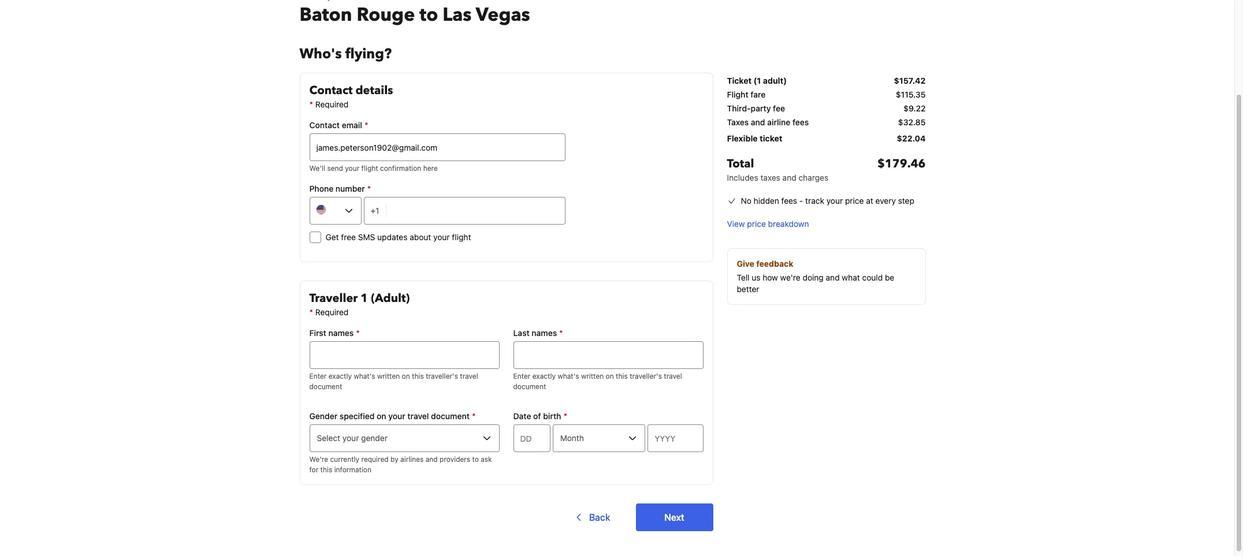 Task type: vqa. For each thing, say whether or not it's contained in the screenshot.
flying?
yes



Task type: describe. For each thing, give the bounding box(es) containing it.
we'll
[[309, 164, 325, 173]]

1
[[361, 291, 368, 306]]

get free sms updates about your flight
[[326, 232, 471, 242]]

row containing taxes and airline fees
[[727, 117, 926, 131]]

flying?
[[345, 44, 392, 64]]

written for last names *
[[581, 372, 604, 381]]

enter exactly what's written on this traveller's travel document alert for last names *
[[513, 372, 704, 392]]

phone number *
[[309, 184, 371, 194]]

required
[[361, 455, 389, 464]]

track
[[806, 196, 825, 206]]

1 horizontal spatial document
[[431, 411, 470, 421]]

phone
[[309, 184, 334, 194]]

row containing flight fare
[[727, 89, 926, 103]]

give feedback tell us how we're doing and what could be better
[[737, 259, 895, 294]]

information
[[334, 466, 372, 474]]

$32.85
[[899, 117, 926, 127]]

contact for contact email
[[309, 120, 340, 130]]

0 horizontal spatial travel
[[408, 411, 429, 421]]

$32.85 cell
[[899, 117, 926, 128]]

this for last names *
[[616, 372, 628, 381]]

at
[[866, 196, 874, 206]]

who's
[[300, 44, 342, 64]]

this for first names *
[[412, 372, 424, 381]]

1 vertical spatial price
[[747, 219, 766, 229]]

vegas
[[476, 2, 530, 28]]

back button
[[566, 504, 617, 532]]

$157.42 cell
[[894, 75, 926, 87]]

your right about
[[434, 232, 450, 242]]

taxes and airline fees
[[727, 117, 809, 127]]

$9.22 cell
[[904, 103, 926, 114]]

could
[[863, 273, 883, 283]]

1 vertical spatial fees
[[782, 196, 798, 206]]

document for last
[[513, 383, 546, 391]]

ticket
[[760, 133, 783, 143]]

table containing total
[[727, 73, 926, 188]]

step
[[898, 196, 915, 206]]

fee
[[773, 103, 785, 113]]

* for last names *
[[560, 328, 563, 338]]

charges
[[799, 173, 829, 183]]

third-
[[727, 103, 751, 113]]

date of birth *
[[513, 411, 567, 421]]

birth
[[543, 411, 561, 421]]

total cell
[[727, 156, 829, 184]]

back
[[589, 513, 611, 523]]

$22.04
[[897, 133, 926, 143]]

no
[[741, 196, 752, 206]]

updates
[[377, 232, 408, 242]]

* right birth
[[564, 411, 567, 421]]

next button
[[636, 504, 713, 532]]

view
[[727, 219, 745, 229]]

travel for first names *
[[460, 372, 478, 381]]

enter for last
[[513, 372, 531, 381]]

traveller's for last names *
[[630, 372, 662, 381]]

for
[[309, 466, 319, 474]]

third-party fee
[[727, 103, 785, 113]]

flight fare
[[727, 90, 766, 99]]

specified
[[340, 411, 375, 421]]

to inside we're currently required by airlines and providers to ask for this information
[[472, 455, 479, 464]]

and inside 'total includes taxes and charges'
[[783, 173, 797, 183]]

by
[[391, 455, 399, 464]]

rouge
[[357, 2, 415, 28]]

airlines
[[401, 455, 424, 464]]

traveller's for first names *
[[426, 372, 458, 381]]

$157.42
[[894, 76, 926, 86]]

flight inside alert
[[362, 164, 378, 173]]

row containing flexible ticket
[[727, 131, 926, 147]]

ticket (1 adult)
[[727, 76, 787, 86]]

no hidden fees - track your price at every step
[[741, 196, 915, 206]]

airline
[[768, 117, 791, 127]]

0 vertical spatial price
[[845, 196, 864, 206]]

(1
[[754, 76, 761, 86]]

sms
[[358, 232, 375, 242]]

currently
[[330, 455, 360, 464]]

send
[[327, 164, 343, 173]]

give
[[737, 259, 755, 269]]

fees inside the taxes and airline fees cell
[[793, 117, 809, 127]]

$115.35
[[896, 90, 926, 99]]

providers
[[440, 455, 470, 464]]

last names *
[[513, 328, 563, 338]]

ask
[[481, 455, 492, 464]]

ticket
[[727, 76, 752, 86]]

$9.22
[[904, 103, 926, 113]]

written for first names *
[[377, 372, 400, 381]]

email
[[342, 120, 362, 130]]

enter exactly what's written on this traveller's travel document for last names *
[[513, 372, 682, 391]]

breakdown
[[768, 219, 809, 229]]

view price breakdown
[[727, 219, 809, 229]]

date
[[513, 411, 531, 421]]

adult)
[[763, 76, 787, 86]]

get
[[326, 232, 339, 242]]

your right the specified
[[389, 411, 406, 421]]

0 vertical spatial to
[[420, 2, 438, 28]]

free
[[341, 232, 356, 242]]



Task type: locate. For each thing, give the bounding box(es) containing it.
and inside we're currently required by airlines and providers to ask for this information
[[426, 455, 438, 464]]

contact email *
[[309, 120, 368, 130]]

2 required from the top
[[315, 307, 349, 317]]

document for first
[[309, 383, 342, 391]]

0 vertical spatial flight
[[362, 164, 378, 173]]

2 enter exactly what's written on this traveller's travel document alert from the left
[[513, 372, 704, 392]]

enter exactly what's written on this traveller's travel document
[[309, 372, 478, 391], [513, 372, 682, 391]]

what's up the specified
[[354, 372, 375, 381]]

contact left email at the left top of the page
[[309, 120, 340, 130]]

and right airlines
[[426, 455, 438, 464]]

* down traveller 1 (adult) required
[[356, 328, 360, 338]]

exactly for last names
[[533, 372, 556, 381]]

1 enter exactly what's written on this traveller's travel document from the left
[[309, 372, 478, 391]]

0 horizontal spatial what's
[[354, 372, 375, 381]]

2 horizontal spatial on
[[606, 372, 614, 381]]

0 horizontal spatial price
[[747, 219, 766, 229]]

0 horizontal spatial flight
[[362, 164, 378, 173]]

total
[[727, 156, 754, 172]]

doing
[[803, 273, 824, 283]]

taxes and airline fees cell
[[727, 117, 809, 128]]

1 horizontal spatial on
[[402, 372, 410, 381]]

row containing ticket (1 adult)
[[727, 73, 926, 89]]

1 vertical spatial contact
[[309, 120, 340, 130]]

how
[[763, 273, 778, 283]]

traveller's
[[426, 372, 458, 381], [630, 372, 662, 381]]

flight fare cell
[[727, 89, 766, 101]]

row
[[727, 73, 926, 89], [727, 89, 926, 103], [727, 103, 926, 117], [727, 117, 926, 131], [727, 131, 926, 147], [727, 147, 926, 188]]

exactly for first names
[[329, 372, 352, 381]]

0 horizontal spatial written
[[377, 372, 400, 381]]

document up "date"
[[513, 383, 546, 391]]

4 row from the top
[[727, 117, 926, 131]]

fees
[[793, 117, 809, 127], [782, 196, 798, 206]]

travel for last names *
[[664, 372, 682, 381]]

1 contact from the top
[[309, 83, 353, 98]]

0 horizontal spatial enter
[[309, 372, 327, 381]]

to left ask
[[472, 455, 479, 464]]

your right track
[[827, 196, 843, 206]]

1 horizontal spatial what's
[[558, 372, 579, 381]]

what's
[[354, 372, 375, 381], [558, 372, 579, 381]]

your right send
[[345, 164, 360, 173]]

fees left -
[[782, 196, 798, 206]]

enter exactly what's written on this traveller's travel document alert for first names *
[[309, 372, 500, 392]]

we're
[[309, 455, 328, 464]]

0 horizontal spatial enter exactly what's written on this traveller's travel document alert
[[309, 372, 500, 392]]

0 horizontal spatial names
[[329, 328, 354, 338]]

every
[[876, 196, 896, 206]]

document up the gender
[[309, 383, 342, 391]]

None email field
[[309, 133, 566, 161]]

on for last names *
[[606, 372, 614, 381]]

$22.04 cell
[[897, 133, 926, 144]]

required up the contact email *
[[315, 99, 349, 109]]

1 vertical spatial to
[[472, 455, 479, 464]]

enter up "date"
[[513, 372, 531, 381]]

1 horizontal spatial flight
[[452, 232, 471, 242]]

ticket (1 adult) cell
[[727, 75, 787, 87]]

names for first names
[[329, 328, 354, 338]]

0 vertical spatial contact
[[309, 83, 353, 98]]

None field
[[309, 342, 500, 369], [513, 342, 704, 369], [309, 342, 500, 369], [513, 342, 704, 369]]

1 what's from the left
[[354, 372, 375, 381]]

us
[[752, 273, 761, 283]]

document
[[309, 383, 342, 391], [513, 383, 546, 391], [431, 411, 470, 421]]

6 row from the top
[[727, 147, 926, 188]]

* for first names *
[[356, 328, 360, 338]]

number
[[336, 184, 365, 194]]

2 enter exactly what's written on this traveller's travel document from the left
[[513, 372, 682, 391]]

1 vertical spatial flight
[[452, 232, 471, 242]]

enter exactly what's written on this traveller's travel document for first names *
[[309, 372, 478, 391]]

contact up the contact email *
[[309, 83, 353, 98]]

1 required from the top
[[315, 99, 349, 109]]

0 horizontal spatial document
[[309, 383, 342, 391]]

required down traveller
[[315, 307, 349, 317]]

and inside the taxes and airline fees cell
[[751, 117, 765, 127]]

exactly
[[329, 372, 352, 381], [533, 372, 556, 381]]

2 written from the left
[[581, 372, 604, 381]]

hidden
[[754, 196, 779, 206]]

on for first names *
[[402, 372, 410, 381]]

2 horizontal spatial travel
[[664, 372, 682, 381]]

enter exactly what's written on this traveller's travel document up "gender specified on your travel document *"
[[309, 372, 478, 391]]

we'll send your flight confirmation here alert
[[309, 164, 566, 174]]

Phone number telephone field
[[386, 197, 566, 225]]

row containing third-party fee
[[727, 103, 926, 117]]

3 row from the top
[[727, 103, 926, 117]]

2 traveller's from the left
[[630, 372, 662, 381]]

and left what
[[826, 273, 840, 283]]

enter exactly what's written on this traveller's travel document alert
[[309, 372, 500, 392], [513, 372, 704, 392]]

about
[[410, 232, 431, 242]]

+1
[[371, 206, 379, 216]]

we're
[[781, 273, 801, 283]]

and down third-party fee cell
[[751, 117, 765, 127]]

1 horizontal spatial enter exactly what's written on this traveller's travel document
[[513, 372, 682, 391]]

what's for first names *
[[354, 372, 375, 381]]

Enter your day of birth, using two digits telephone field
[[513, 425, 551, 453]]

-
[[800, 196, 803, 206]]

0 horizontal spatial enter exactly what's written on this traveller's travel document
[[309, 372, 478, 391]]

this
[[412, 372, 424, 381], [616, 372, 628, 381], [321, 466, 332, 474]]

details
[[356, 83, 393, 98]]

Enter your birth year, using four digits telephone field
[[648, 425, 704, 453]]

2 enter from the left
[[513, 372, 531, 381]]

enter up the gender
[[309, 372, 327, 381]]

exactly up the gender
[[329, 372, 352, 381]]

better
[[737, 284, 760, 294]]

who's flying?
[[300, 44, 392, 64]]

names right "first"
[[329, 328, 354, 338]]

fees right airline on the right top of the page
[[793, 117, 809, 127]]

0 horizontal spatial exactly
[[329, 372, 352, 381]]

contact inside contact details required
[[309, 83, 353, 98]]

0 horizontal spatial traveller's
[[426, 372, 458, 381]]

2 horizontal spatial this
[[616, 372, 628, 381]]

0 vertical spatial fees
[[793, 117, 809, 127]]

1 horizontal spatial traveller's
[[630, 372, 662, 381]]

1 row from the top
[[727, 73, 926, 89]]

2 contact from the top
[[309, 120, 340, 130]]

required inside traveller 1 (adult) required
[[315, 307, 349, 317]]

includes
[[727, 173, 759, 183]]

0 horizontal spatial to
[[420, 2, 438, 28]]

confirmation
[[380, 164, 421, 173]]

1 horizontal spatial enter exactly what's written on this traveller's travel document alert
[[513, 372, 704, 392]]

flight
[[362, 164, 378, 173], [452, 232, 471, 242]]

written
[[377, 372, 400, 381], [581, 372, 604, 381]]

2 row from the top
[[727, 89, 926, 103]]

contact for contact details
[[309, 83, 353, 98]]

we're currently required by airlines and providers to ask for this information alert
[[309, 455, 500, 476]]

we're currently required by airlines and providers to ask for this information
[[309, 455, 492, 474]]

taxes
[[761, 173, 781, 183]]

1 traveller's from the left
[[426, 372, 458, 381]]

what's up birth
[[558, 372, 579, 381]]

0 vertical spatial required
[[315, 99, 349, 109]]

be
[[885, 273, 895, 283]]

5 row from the top
[[727, 131, 926, 147]]

price left at
[[845, 196, 864, 206]]

traveller
[[309, 291, 358, 306]]

* for contact email *
[[365, 120, 368, 130]]

and right taxes
[[783, 173, 797, 183]]

names
[[329, 328, 354, 338], [532, 328, 557, 338]]

* right "last"
[[560, 328, 563, 338]]

required inside contact details required
[[315, 99, 349, 109]]

1 horizontal spatial names
[[532, 328, 557, 338]]

* right email at the left top of the page
[[365, 120, 368, 130]]

view price breakdown link
[[727, 218, 809, 230]]

flexible ticket
[[727, 133, 783, 143]]

gender specified on your travel document *
[[309, 411, 476, 421]]

names for last names
[[532, 328, 557, 338]]

flexible
[[727, 133, 758, 143]]

to
[[420, 2, 438, 28], [472, 455, 479, 464]]

enter exactly what's written on this traveller's travel document up birth
[[513, 372, 682, 391]]

what's for last names *
[[558, 372, 579, 381]]

your
[[345, 164, 360, 173], [827, 196, 843, 206], [434, 232, 450, 242], [389, 411, 406, 421]]

and inside give feedback tell us how we're doing and what could be better
[[826, 273, 840, 283]]

1 enter exactly what's written on this traveller's travel document alert from the left
[[309, 372, 500, 392]]

* right number
[[367, 184, 371, 194]]

last
[[513, 328, 530, 338]]

price right the view
[[747, 219, 766, 229]]

baton
[[300, 2, 352, 28]]

first names *
[[309, 328, 360, 338]]

*
[[365, 120, 368, 130], [367, 184, 371, 194], [356, 328, 360, 338], [560, 328, 563, 338], [472, 411, 476, 421], [564, 411, 567, 421]]

0 horizontal spatial on
[[377, 411, 386, 421]]

we'll send your flight confirmation here
[[309, 164, 438, 173]]

price
[[845, 196, 864, 206], [747, 219, 766, 229]]

1 horizontal spatial this
[[412, 372, 424, 381]]

1 horizontal spatial price
[[845, 196, 864, 206]]

1 names from the left
[[329, 328, 354, 338]]

2 what's from the left
[[558, 372, 579, 381]]

contact details required
[[309, 83, 393, 109]]

$179.46
[[878, 156, 926, 172]]

document up providers
[[431, 411, 470, 421]]

party
[[751, 103, 771, 113]]

2 exactly from the left
[[533, 372, 556, 381]]

1 vertical spatial required
[[315, 307, 349, 317]]

flexible ticket cell
[[727, 133, 783, 144]]

* left "date"
[[472, 411, 476, 421]]

traveller 1 (adult) required
[[309, 291, 410, 317]]

* for phone number *
[[367, 184, 371, 194]]

flight
[[727, 90, 749, 99]]

$179.46 cell
[[878, 156, 926, 184]]

contact
[[309, 83, 353, 98], [309, 120, 340, 130]]

view price breakdown element
[[727, 218, 809, 230]]

2 names from the left
[[532, 328, 557, 338]]

here
[[423, 164, 438, 173]]

1 horizontal spatial written
[[581, 372, 604, 381]]

1 exactly from the left
[[329, 372, 352, 381]]

feedback
[[757, 259, 794, 269]]

names right "last"
[[532, 328, 557, 338]]

your inside alert
[[345, 164, 360, 173]]

this inside we're currently required by airlines and providers to ask for this information
[[321, 466, 332, 474]]

first
[[309, 328, 326, 338]]

(adult)
[[371, 291, 410, 306]]

third-party fee cell
[[727, 103, 785, 114]]

flight down phone number telephone field
[[452, 232, 471, 242]]

of
[[533, 411, 541, 421]]

flight up number
[[362, 164, 378, 173]]

to left las
[[420, 2, 438, 28]]

las
[[443, 2, 472, 28]]

what
[[842, 273, 860, 283]]

baton rouge to las vegas
[[300, 2, 530, 28]]

table
[[727, 73, 926, 188]]

0 horizontal spatial this
[[321, 466, 332, 474]]

2 horizontal spatial document
[[513, 383, 546, 391]]

1 horizontal spatial exactly
[[533, 372, 556, 381]]

tell
[[737, 273, 750, 283]]

exactly up date of birth * at the bottom left of the page
[[533, 372, 556, 381]]

total includes taxes and charges
[[727, 156, 829, 183]]

1 horizontal spatial travel
[[460, 372, 478, 381]]

taxes
[[727, 117, 749, 127]]

1 horizontal spatial to
[[472, 455, 479, 464]]

1 enter from the left
[[309, 372, 327, 381]]

1 horizontal spatial enter
[[513, 372, 531, 381]]

enter for first
[[309, 372, 327, 381]]

enter
[[309, 372, 327, 381], [513, 372, 531, 381]]

row containing total
[[727, 147, 926, 188]]

fare
[[751, 90, 766, 99]]

1 written from the left
[[377, 372, 400, 381]]

$115.35 cell
[[896, 89, 926, 101]]



